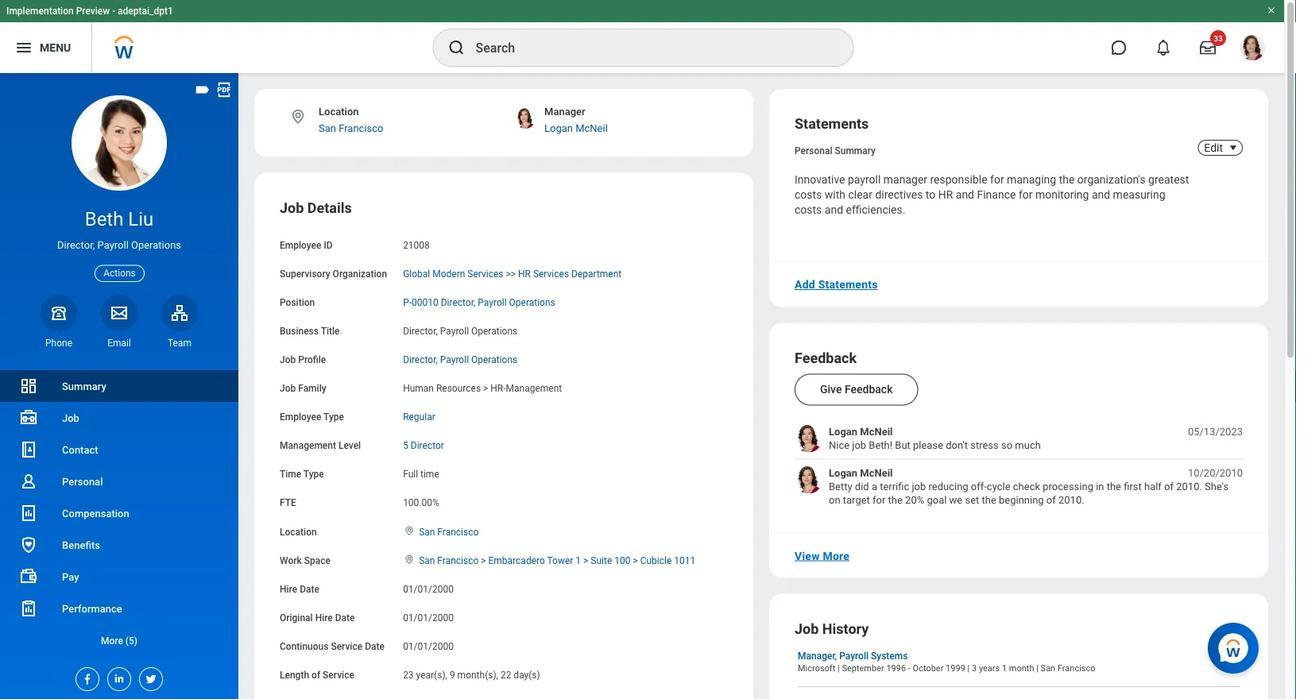 Task type: locate. For each thing, give the bounding box(es) containing it.
1 vertical spatial 01/01/2000
[[403, 612, 454, 623]]

hire date element
[[403, 574, 454, 596]]

1 horizontal spatial location
[[319, 106, 359, 118]]

1 employee from the top
[[280, 240, 321, 251]]

1 01/01/2000 from the top
[[403, 584, 454, 595]]

2 vertical spatial director, payroll operations
[[403, 354, 517, 365]]

100.00%
[[403, 498, 439, 509]]

1 vertical spatial san francisco link
[[419, 523, 479, 537]]

personal up innovative
[[795, 145, 832, 157]]

2 horizontal spatial of
[[1164, 481, 1174, 493]]

date left "continuous service date" element
[[365, 641, 385, 652]]

1 horizontal spatial 1
[[1002, 663, 1007, 673]]

type right time
[[303, 469, 324, 480]]

job for job details
[[280, 199, 304, 216]]

1 horizontal spatial of
[[1046, 494, 1056, 506]]

1 right the years
[[1002, 663, 1007, 673]]

job left family
[[280, 383, 296, 394]]

1 vertical spatial 2010.
[[1059, 494, 1084, 506]]

email beth liu element
[[101, 337, 137, 350]]

1 horizontal spatial hire
[[315, 612, 333, 623]]

length of service element
[[403, 660, 540, 682]]

services left >>
[[467, 268, 503, 279]]

first
[[1124, 481, 1142, 493]]

1011
[[674, 555, 695, 566]]

stress
[[970, 439, 999, 451]]

continuous service date element
[[403, 631, 454, 653]]

| left the 3
[[968, 663, 970, 673]]

hr right >>
[[518, 268, 531, 279]]

francisco inside location san francisco
[[339, 122, 383, 134]]

search image
[[447, 38, 466, 57]]

location image up location image
[[403, 525, 416, 537]]

the inside innovative payroll manager responsible for managing the organization's greatest costs with clear directives to hr and finance for monitoring and measuring costs
[[1059, 173, 1075, 186]]

menu banner
[[0, 0, 1284, 73]]

0 vertical spatial logan
[[544, 122, 573, 134]]

operations inside business title element
[[471, 326, 517, 337]]

1 employee's photo (logan mcneil) image from the top
[[795, 425, 822, 452]]

operations down global modern services >> hr services department on the left
[[509, 297, 555, 308]]

3
[[972, 663, 977, 673]]

2 horizontal spatial date
[[365, 641, 385, 652]]

logan up betty
[[829, 467, 858, 479]]

space
[[304, 555, 330, 566]]

job history
[[795, 621, 869, 637]]

- right 1996
[[908, 663, 911, 673]]

summary inside navigation pane region
[[62, 380, 106, 392]]

1 vertical spatial more
[[101, 635, 123, 646]]

logan down manager
[[544, 122, 573, 134]]

for down a
[[873, 494, 886, 506]]

tag image
[[194, 81, 211, 99]]

statements up the personal summary element
[[795, 116, 869, 132]]

operations down the "liu"
[[131, 239, 181, 251]]

mcneil up beth!
[[860, 425, 893, 437]]

list containing logan mcneil
[[795, 425, 1243, 507]]

1 vertical spatial costs
[[795, 203, 822, 216]]

summary up payroll
[[835, 145, 876, 157]]

did
[[855, 481, 869, 493]]

goal
[[927, 494, 947, 506]]

2 employee's photo (logan mcneil) image from the top
[[795, 466, 822, 494]]

0 horizontal spatial list
[[0, 370, 238, 656]]

job family element
[[403, 373, 562, 395]]

job right nice
[[852, 439, 866, 451]]

payroll up "september"
[[839, 651, 869, 662]]

1 vertical spatial mcneil
[[860, 425, 893, 437]]

2 vertical spatial 01/01/2000
[[403, 641, 454, 652]]

menu
[[40, 41, 71, 54]]

cubicle
[[640, 555, 672, 566]]

job inside list
[[62, 412, 79, 424]]

more inside dropdown button
[[101, 635, 123, 646]]

san francisco > embarcadero tower 1 > suite 100 > cubicle 1011
[[419, 555, 695, 566]]

0 vertical spatial location image
[[289, 108, 307, 126]]

0 horizontal spatial hr
[[518, 268, 531, 279]]

0 vertical spatial feedback
[[795, 350, 857, 366]]

2 employee from the top
[[280, 412, 321, 423]]

more (5) button
[[0, 631, 238, 650]]

3 01/01/2000 from the top
[[403, 641, 454, 652]]

1 horizontal spatial job
[[912, 481, 926, 493]]

0 horizontal spatial management
[[280, 440, 336, 451]]

of right half
[[1164, 481, 1174, 493]]

21008
[[403, 240, 430, 251]]

payroll inside business title element
[[440, 326, 469, 337]]

1 vertical spatial logan mcneil
[[829, 467, 893, 479]]

01/01/2000 up year(s),
[[403, 641, 454, 652]]

half
[[1144, 481, 1162, 493]]

2 vertical spatial date
[[365, 641, 385, 652]]

1 vertical spatial logan mcneil link
[[829, 425, 893, 438]]

date up the continuous service date
[[335, 612, 355, 623]]

0 horizontal spatial job
[[852, 439, 866, 451]]

0 horizontal spatial personal
[[62, 476, 103, 488]]

pay link
[[0, 561, 238, 593]]

fte element
[[403, 488, 439, 510]]

compensation link
[[0, 497, 238, 529]]

personal down contact
[[62, 476, 103, 488]]

innovative payroll manager responsible for managing the organization's greatest costs with clear directives to hr and finance for monitoring and measuring costs
[[795, 173, 1192, 216]]

0 horizontal spatial for
[[873, 494, 886, 506]]

hr inside innovative payroll manager responsible for managing the organization's greatest costs with clear directives to hr and finance for monitoring and measuring costs
[[938, 188, 953, 201]]

email button
[[101, 295, 137, 350]]

hire down work
[[280, 584, 297, 595]]

management
[[506, 383, 562, 394], [280, 440, 336, 451]]

profile
[[298, 354, 326, 365]]

logan mcneil up beth!
[[829, 425, 893, 437]]

the up monitoring
[[1059, 173, 1075, 186]]

1 horizontal spatial san francisco link
[[419, 523, 479, 537]]

0 vertical spatial date
[[300, 584, 319, 595]]

0 vertical spatial director, payroll operations
[[57, 239, 181, 251]]

payroll up director, payroll operations link
[[440, 326, 469, 337]]

0 vertical spatial for
[[990, 173, 1004, 186]]

type up management level
[[323, 412, 344, 423]]

1 vertical spatial feedback
[[845, 383, 893, 396]]

job up manager,
[[795, 621, 819, 637]]

3 | from the left
[[1036, 663, 1039, 673]]

more left (5)
[[101, 635, 123, 646]]

1
[[576, 555, 581, 566], [1002, 663, 1007, 673]]

1 vertical spatial summary
[[62, 380, 106, 392]]

0 vertical spatial location
[[319, 106, 359, 118]]

manager, payroll systems link
[[798, 647, 908, 662]]

director, payroll operations for business title element
[[403, 326, 517, 337]]

embarcadero
[[488, 555, 545, 566]]

business title element
[[403, 316, 517, 338]]

microsoft
[[798, 663, 835, 673]]

statements right add
[[818, 278, 878, 291]]

for up finance
[[990, 173, 1004, 186]]

director, payroll operations up director, payroll operations link
[[403, 326, 517, 337]]

employee type
[[280, 412, 344, 423]]

1 vertical spatial location image
[[403, 525, 416, 537]]

1 horizontal spatial services
[[533, 268, 569, 279]]

phone button
[[41, 295, 77, 350]]

1 vertical spatial of
[[1046, 494, 1056, 506]]

personal
[[795, 145, 832, 157], [62, 476, 103, 488]]

1 horizontal spatial and
[[1092, 188, 1110, 201]]

mcneil up a
[[860, 467, 893, 479]]

2 logan mcneil from the top
[[829, 467, 893, 479]]

terrific
[[880, 481, 909, 493]]

1 horizontal spatial management
[[506, 383, 562, 394]]

0 vertical spatial personal
[[795, 145, 832, 157]]

mail image
[[110, 303, 129, 322]]

0 vertical spatial more
[[823, 549, 850, 563]]

and down responsible
[[956, 188, 974, 201]]

1 vertical spatial employee
[[280, 412, 321, 423]]

location inside job details group
[[280, 526, 317, 537]]

1 and from the left
[[956, 188, 974, 201]]

location image
[[289, 108, 307, 126], [403, 525, 416, 537]]

personal image
[[19, 472, 38, 491]]

measuring
[[1113, 188, 1165, 201]]

services
[[467, 268, 503, 279], [533, 268, 569, 279]]

innovative
[[795, 173, 845, 186]]

9
[[450, 670, 455, 681]]

logan mcneil link up beth!
[[829, 425, 893, 438]]

| down manager, payroll systems
[[838, 663, 840, 673]]

employee's photo (logan mcneil) image for betty did a terrific job reducing off-cycle check processing in the first half of 2010.  she's on target for the 20% goal we set the beginning of 2010.
[[795, 466, 822, 494]]

of down processing
[[1046, 494, 1056, 506]]

|
[[838, 663, 840, 673], [968, 663, 970, 673], [1036, 663, 1039, 673]]

1 vertical spatial employee's photo (logan mcneil) image
[[795, 466, 822, 494]]

processing
[[1043, 481, 1093, 493]]

so
[[1001, 439, 1012, 451]]

service down the continuous service date
[[323, 670, 354, 681]]

logan mcneil up did
[[829, 467, 893, 479]]

manager logan mcneil
[[544, 106, 608, 134]]

location image left location san francisco
[[289, 108, 307, 126]]

director, inside business title element
[[403, 326, 438, 337]]

0 vertical spatial 2010.
[[1176, 481, 1202, 493]]

0 vertical spatial employee
[[280, 240, 321, 251]]

1 vertical spatial for
[[1019, 188, 1033, 201]]

employee's photo (logan mcneil) image left betty
[[795, 466, 822, 494]]

1 horizontal spatial |
[[968, 663, 970, 673]]

management level
[[280, 440, 361, 451]]

payroll for director, payroll operations link
[[440, 354, 469, 365]]

employee id element
[[403, 230, 430, 252]]

0 horizontal spatial |
[[838, 663, 840, 673]]

inbox large image
[[1200, 40, 1216, 56]]

director, down 00010
[[403, 326, 438, 337]]

employee for employee type
[[280, 412, 321, 423]]

0 vertical spatial -
[[112, 6, 115, 17]]

location inside location san francisco
[[319, 106, 359, 118]]

director, payroll operations down beth liu
[[57, 239, 181, 251]]

work
[[280, 555, 302, 566]]

director
[[411, 440, 444, 451]]

1 horizontal spatial 2010.
[[1176, 481, 1202, 493]]

employee down job family
[[280, 412, 321, 423]]

responsible
[[930, 173, 987, 186]]

>
[[483, 383, 488, 394], [481, 555, 486, 566], [583, 555, 588, 566], [633, 555, 638, 566]]

service down original hire date in the bottom left of the page
[[331, 641, 362, 652]]

feedback
[[795, 350, 857, 366], [845, 383, 893, 396]]

job details
[[280, 199, 352, 216]]

employee's photo (logan mcneil) image for nice job beth! but please don't stress so much
[[795, 425, 822, 452]]

october
[[913, 663, 944, 673]]

personal summary
[[795, 145, 876, 157]]

2 01/01/2000 from the top
[[403, 612, 454, 623]]

00010
[[412, 297, 438, 308]]

0 horizontal spatial -
[[112, 6, 115, 17]]

payroll
[[97, 239, 129, 251], [478, 297, 507, 308], [440, 326, 469, 337], [440, 354, 469, 365], [839, 651, 869, 662]]

0 horizontal spatial 2010.
[[1059, 494, 1084, 506]]

job for job family
[[280, 383, 296, 394]]

0 horizontal spatial 1
[[576, 555, 581, 566]]

mcneil down manager
[[575, 122, 608, 134]]

01/01/2000 up "continuous service date" element
[[403, 612, 454, 623]]

feedback right the give
[[845, 383, 893, 396]]

management down employee type
[[280, 440, 336, 451]]

hire date
[[280, 584, 319, 595]]

employee's photo (logan mcneil) image left nice
[[795, 425, 822, 452]]

management right resources
[[506, 383, 562, 394]]

finance
[[977, 188, 1016, 201]]

date for hire
[[335, 612, 355, 623]]

add statements button
[[788, 269, 884, 301]]

0 vertical spatial type
[[323, 412, 344, 423]]

beginning
[[999, 494, 1044, 506]]

team link
[[161, 295, 198, 350]]

summary up job link
[[62, 380, 106, 392]]

0 horizontal spatial date
[[300, 584, 319, 595]]

job left details
[[280, 199, 304, 216]]

| right month
[[1036, 663, 1039, 673]]

facebook image
[[76, 668, 94, 686]]

logan mcneil link up did
[[829, 466, 893, 480]]

0 horizontal spatial hire
[[280, 584, 297, 595]]

job left the profile
[[280, 354, 296, 365]]

logan for nice
[[829, 425, 858, 437]]

more (5)
[[101, 635, 138, 646]]

for
[[990, 173, 1004, 186], [1019, 188, 1033, 201], [873, 494, 886, 506]]

date down work space
[[300, 584, 319, 595]]

and down organization's on the right top
[[1092, 188, 1110, 201]]

costs
[[795, 188, 822, 201], [795, 203, 822, 216]]

1 vertical spatial service
[[323, 670, 354, 681]]

1 horizontal spatial hr
[[938, 188, 953, 201]]

1 vertical spatial director, payroll operations
[[403, 326, 517, 337]]

job
[[852, 439, 866, 451], [912, 481, 926, 493]]

director, up human
[[403, 354, 438, 365]]

01/01/2000 up the original hire date element
[[403, 584, 454, 595]]

san francisco > embarcadero tower 1 > suite 100 > cubicle 1011 link
[[419, 552, 695, 566]]

original hire date element
[[403, 603, 454, 624]]

view more
[[795, 549, 850, 563]]

logan mcneil link down manager
[[544, 122, 608, 134]]

hire right original
[[315, 612, 333, 623]]

please
[[913, 439, 943, 451]]

actions button
[[95, 265, 144, 282]]

0 vertical spatial logan mcneil link
[[544, 122, 608, 134]]

0 horizontal spatial summary
[[62, 380, 106, 392]]

0 vertical spatial hr
[[938, 188, 953, 201]]

nice
[[829, 439, 850, 451]]

2010.
[[1176, 481, 1202, 493], [1059, 494, 1084, 506]]

2 vertical spatial of
[[312, 670, 320, 681]]

view team image
[[170, 303, 189, 322]]

close environment banner image
[[1267, 6, 1276, 15]]

hr right to
[[938, 188, 953, 201]]

a
[[872, 481, 877, 493]]

1 vertical spatial statements
[[818, 278, 878, 291]]

preview
[[76, 6, 110, 17]]

supervisory
[[280, 268, 330, 279]]

1 vertical spatial hr
[[518, 268, 531, 279]]

0 vertical spatial employee's photo (logan mcneil) image
[[795, 425, 822, 452]]

1 horizontal spatial date
[[335, 612, 355, 623]]

1 | from the left
[[838, 663, 840, 673]]

list
[[0, 370, 238, 656], [795, 425, 1243, 507]]

payroll up resources
[[440, 354, 469, 365]]

personal inside navigation pane region
[[62, 476, 103, 488]]

employee left id
[[280, 240, 321, 251]]

2010. down processing
[[1059, 494, 1084, 506]]

> left suite
[[583, 555, 588, 566]]

01/01/2000
[[403, 584, 454, 595], [403, 612, 454, 623], [403, 641, 454, 652]]

linkedin image
[[108, 668, 126, 685]]

> inside 'job family' element
[[483, 383, 488, 394]]

manager
[[544, 106, 585, 118]]

0 vertical spatial san francisco link
[[319, 122, 383, 134]]

2010. left she's
[[1176, 481, 1202, 493]]

feedback up the give
[[795, 350, 857, 366]]

performance
[[62, 603, 122, 615]]

san francisco link inside job details group
[[419, 523, 479, 537]]

job
[[280, 199, 304, 216], [280, 354, 296, 365], [280, 383, 296, 394], [62, 412, 79, 424], [795, 621, 819, 637]]

2 vertical spatial logan
[[829, 467, 858, 479]]

0 vertical spatial management
[[506, 383, 562, 394]]

0 horizontal spatial more
[[101, 635, 123, 646]]

logan up nice
[[829, 425, 858, 437]]

0 horizontal spatial location
[[280, 526, 317, 537]]

job for job
[[62, 412, 79, 424]]

hr inside "link"
[[518, 268, 531, 279]]

in
[[1096, 481, 1104, 493]]

2 vertical spatial for
[[873, 494, 886, 506]]

services right >>
[[533, 268, 569, 279]]

1 horizontal spatial personal
[[795, 145, 832, 157]]

human
[[403, 383, 434, 394]]

- right preview on the left top of page
[[112, 6, 115, 17]]

statements
[[795, 116, 869, 132], [818, 278, 878, 291]]

> left hr-
[[483, 383, 488, 394]]

for down managing
[[1019, 188, 1033, 201]]

director, payroll operations up resources
[[403, 354, 517, 365]]

1 horizontal spatial location image
[[403, 525, 416, 537]]

1 vertical spatial type
[[303, 469, 324, 480]]

original hire date
[[280, 612, 355, 623]]

director, down the beth
[[57, 239, 95, 251]]

payroll down beth liu
[[97, 239, 129, 251]]

of right length
[[312, 670, 320, 681]]

1 right tower
[[576, 555, 581, 566]]

1 vertical spatial management
[[280, 440, 336, 451]]

francisco
[[339, 122, 383, 134], [437, 526, 479, 537], [437, 555, 479, 566], [1058, 663, 1095, 673]]

0 vertical spatial costs
[[795, 188, 822, 201]]

beth liu
[[85, 208, 154, 230]]

1 vertical spatial job
[[912, 481, 926, 493]]

location image inside job details group
[[403, 525, 416, 537]]

1 vertical spatial personal
[[62, 476, 103, 488]]

1 vertical spatial -
[[908, 663, 911, 673]]

0 horizontal spatial of
[[312, 670, 320, 681]]

01/01/2000 for hire date
[[403, 584, 454, 595]]

employee's photo (logan mcneil) image
[[795, 425, 822, 452], [795, 466, 822, 494]]

job up contact
[[62, 412, 79, 424]]

supervisory organization
[[280, 268, 387, 279]]

time
[[420, 469, 439, 480]]

1 vertical spatial 1
[[1002, 663, 1007, 673]]

1 logan mcneil from the top
[[829, 425, 893, 437]]

personal for personal summary
[[795, 145, 832, 157]]

2 vertical spatial logan mcneil link
[[829, 466, 893, 480]]

1 horizontal spatial more
[[823, 549, 850, 563]]

more right 'view'
[[823, 549, 850, 563]]

1 vertical spatial location
[[280, 526, 317, 537]]

date
[[300, 584, 319, 595], [335, 612, 355, 623], [365, 641, 385, 652]]

1 horizontal spatial list
[[795, 425, 1243, 507]]

logan mcneil for did
[[829, 467, 893, 479]]

0 horizontal spatial and
[[956, 188, 974, 201]]

operations down p-00010 director, payroll operations
[[471, 326, 517, 337]]

twitter image
[[140, 668, 157, 686]]

2 vertical spatial mcneil
[[860, 467, 893, 479]]

job up 20%
[[912, 481, 926, 493]]

1 vertical spatial logan
[[829, 425, 858, 437]]

performance image
[[19, 599, 38, 618]]



Task type: vqa. For each thing, say whether or not it's contained in the screenshot.
Request
no



Task type: describe. For each thing, give the bounding box(es) containing it.
payroll for manager, payroll systems link
[[839, 651, 869, 662]]

beth!
[[869, 439, 893, 451]]

the down terrific
[[888, 494, 903, 506]]

logan inside manager logan mcneil
[[544, 122, 573, 134]]

global modern services >> hr services department link
[[403, 265, 622, 279]]

add
[[795, 278, 815, 291]]

01/01/2000 for continuous service date
[[403, 641, 454, 652]]

list containing summary
[[0, 370, 238, 656]]

1 horizontal spatial for
[[990, 173, 1004, 186]]

(5)
[[125, 635, 138, 646]]

human resources > hr-management
[[403, 383, 562, 394]]

location for location san francisco
[[319, 106, 359, 118]]

contact image
[[19, 440, 38, 459]]

job inside betty did a terrific job reducing off-cycle check processing in the first half of 2010.  she's on target for the 20% goal we set the beginning of 2010.
[[912, 481, 926, 493]]

20%
[[905, 494, 924, 506]]

target
[[843, 494, 870, 506]]

job link
[[0, 402, 238, 434]]

director, inside navigation pane region
[[57, 239, 95, 251]]

logan mcneil for job
[[829, 425, 893, 437]]

beth
[[85, 208, 123, 230]]

payroll for business title element
[[440, 326, 469, 337]]

resources
[[436, 383, 481, 394]]

0 horizontal spatial san francisco link
[[319, 122, 383, 134]]

team beth liu element
[[161, 337, 198, 350]]

full time element
[[403, 466, 439, 480]]

job details button
[[280, 199, 352, 216]]

time type
[[280, 469, 324, 480]]

payroll inside navigation pane region
[[97, 239, 129, 251]]

organization
[[333, 268, 387, 279]]

logan mcneil link for betty
[[829, 466, 893, 480]]

organization's
[[1077, 173, 1146, 186]]

1 inside san francisco > embarcadero tower 1 > suite 100 > cubicle 1011 link
[[576, 555, 581, 566]]

feedback inside button
[[845, 383, 893, 396]]

regular
[[403, 412, 435, 423]]

job details group
[[280, 198, 728, 699]]

san inside location san francisco
[[319, 122, 336, 134]]

type for time type
[[303, 469, 324, 480]]

betty did a terrific job reducing off-cycle check processing in the first half of 2010.  she's on target for the 20% goal we set the beginning of 2010.
[[829, 481, 1229, 506]]

location image
[[403, 554, 416, 565]]

statements inside button
[[818, 278, 878, 291]]

0 vertical spatial of
[[1164, 481, 1174, 493]]

for inside betty did a terrific job reducing off-cycle check processing in the first half of 2010.  she's on target for the 20% goal we set the beginning of 2010.
[[873, 494, 886, 506]]

san francisco
[[419, 526, 479, 537]]

2 costs from the top
[[795, 203, 822, 216]]

view printable version (pdf) image
[[215, 81, 233, 99]]

employee id
[[280, 240, 333, 251]]

to
[[926, 188, 936, 201]]

p-
[[403, 297, 412, 308]]

location for location
[[280, 526, 317, 537]]

give
[[820, 383, 842, 396]]

phone
[[45, 338, 72, 349]]

1 horizontal spatial -
[[908, 663, 911, 673]]

directives
[[875, 188, 923, 201]]

2 horizontal spatial for
[[1019, 188, 1033, 201]]

more (5) button
[[0, 625, 238, 656]]

profile logan mcneil image
[[1240, 35, 1265, 64]]

employee for employee id
[[280, 240, 321, 251]]

01/01/2000 for original hire date
[[403, 612, 454, 623]]

microsoft   |   september 1996 - october 1999 | 3 years 1 month | san francisco
[[798, 663, 1095, 673]]

personal summary element
[[795, 142, 876, 157]]

director, payroll operations link
[[403, 351, 517, 365]]

add statements
[[795, 278, 878, 291]]

view
[[795, 549, 820, 563]]

director, up business title element
[[441, 297, 476, 308]]

notifications large image
[[1155, 40, 1171, 56]]

summary image
[[19, 377, 38, 396]]

but
[[895, 439, 911, 451]]

manager
[[884, 173, 927, 186]]

1 services from the left
[[467, 268, 503, 279]]

job family
[[280, 383, 326, 394]]

length of service
[[280, 670, 354, 681]]

type for employee type
[[323, 412, 344, 423]]

the down "cycle"
[[982, 494, 996, 506]]

job image
[[19, 408, 38, 428]]

logan for betty
[[829, 467, 858, 479]]

director, payroll operations inside navigation pane region
[[57, 239, 181, 251]]

2 services from the left
[[533, 268, 569, 279]]

0 horizontal spatial location image
[[289, 108, 307, 126]]

manager,
[[798, 651, 837, 662]]

mcneil inside manager logan mcneil
[[575, 122, 608, 134]]

benefits image
[[19, 536, 38, 555]]

id
[[324, 240, 333, 251]]

pay
[[62, 571, 79, 583]]

suite
[[591, 555, 612, 566]]

greatest
[[1148, 173, 1189, 186]]

team
[[168, 338, 192, 349]]

payroll
[[848, 173, 881, 186]]

2 | from the left
[[968, 663, 970, 673]]

1 costs from the top
[[795, 188, 822, 201]]

contact link
[[0, 434, 238, 466]]

view more button
[[788, 540, 856, 572]]

off-
[[971, 481, 987, 493]]

compensation image
[[19, 504, 38, 523]]

mcneil for betty
[[860, 467, 893, 479]]

operations inside navigation pane region
[[131, 239, 181, 251]]

caret down image
[[1224, 141, 1243, 154]]

job profile
[[280, 354, 326, 365]]

>>
[[506, 268, 516, 279]]

set
[[965, 494, 979, 506]]

contact
[[62, 444, 98, 456]]

the right in
[[1107, 481, 1121, 493]]

0 vertical spatial statements
[[795, 116, 869, 132]]

operations up 'job family' element
[[471, 354, 517, 365]]

0 vertical spatial service
[[331, 641, 362, 652]]

22
[[501, 670, 511, 681]]

and efficiencies.
[[825, 203, 905, 216]]

payroll down >>
[[478, 297, 507, 308]]

monitoring
[[1035, 188, 1089, 201]]

job for job history
[[795, 621, 819, 637]]

benefits link
[[0, 529, 238, 561]]

managing
[[1007, 173, 1056, 186]]

location san francisco
[[319, 106, 383, 134]]

give feedback button
[[795, 374, 918, 406]]

05/13/2023
[[1188, 425, 1243, 437]]

> right 100
[[633, 555, 638, 566]]

1999
[[946, 663, 965, 673]]

33 button
[[1190, 30, 1226, 65]]

manager, payroll systems
[[798, 651, 908, 662]]

of inside job details group
[[312, 670, 320, 681]]

- inside "menu" banner
[[112, 6, 115, 17]]

job for job profile
[[280, 354, 296, 365]]

director, payroll operations for director, payroll operations link
[[403, 354, 517, 365]]

global modern services >> hr services department
[[403, 268, 622, 279]]

2 and from the left
[[1092, 188, 1110, 201]]

give feedback
[[820, 383, 893, 396]]

summary link
[[0, 370, 238, 402]]

1 horizontal spatial summary
[[835, 145, 876, 157]]

justify image
[[14, 38, 33, 57]]

100
[[614, 555, 631, 566]]

0 vertical spatial hire
[[280, 584, 297, 595]]

personal for personal
[[62, 476, 103, 488]]

business
[[280, 326, 319, 337]]

don't
[[946, 439, 968, 451]]

5
[[403, 440, 408, 451]]

1 vertical spatial hire
[[315, 612, 333, 623]]

position
[[280, 297, 315, 308]]

phone beth liu element
[[41, 337, 77, 350]]

on
[[829, 494, 840, 506]]

23 year(s), 9 month(s), 22 day(s)
[[403, 670, 540, 681]]

mcneil for nice
[[860, 425, 893, 437]]

navigation pane region
[[0, 73, 238, 699]]

modern
[[432, 268, 465, 279]]

compensation
[[62, 507, 129, 519]]

date for service
[[365, 641, 385, 652]]

pay image
[[19, 567, 38, 586]]

phone image
[[48, 303, 70, 322]]

> left embarcadero
[[481, 555, 486, 566]]

Search Workday  search field
[[476, 30, 821, 65]]

p-00010 director, payroll operations link
[[403, 294, 555, 308]]

5 director link
[[403, 437, 444, 451]]

cycle
[[987, 481, 1010, 493]]

we
[[949, 494, 963, 506]]

management inside 'job family' element
[[506, 383, 562, 394]]

10/20/2010
[[1188, 467, 1243, 479]]

logan mcneil link for nice
[[829, 425, 893, 438]]

she's
[[1205, 481, 1229, 493]]



